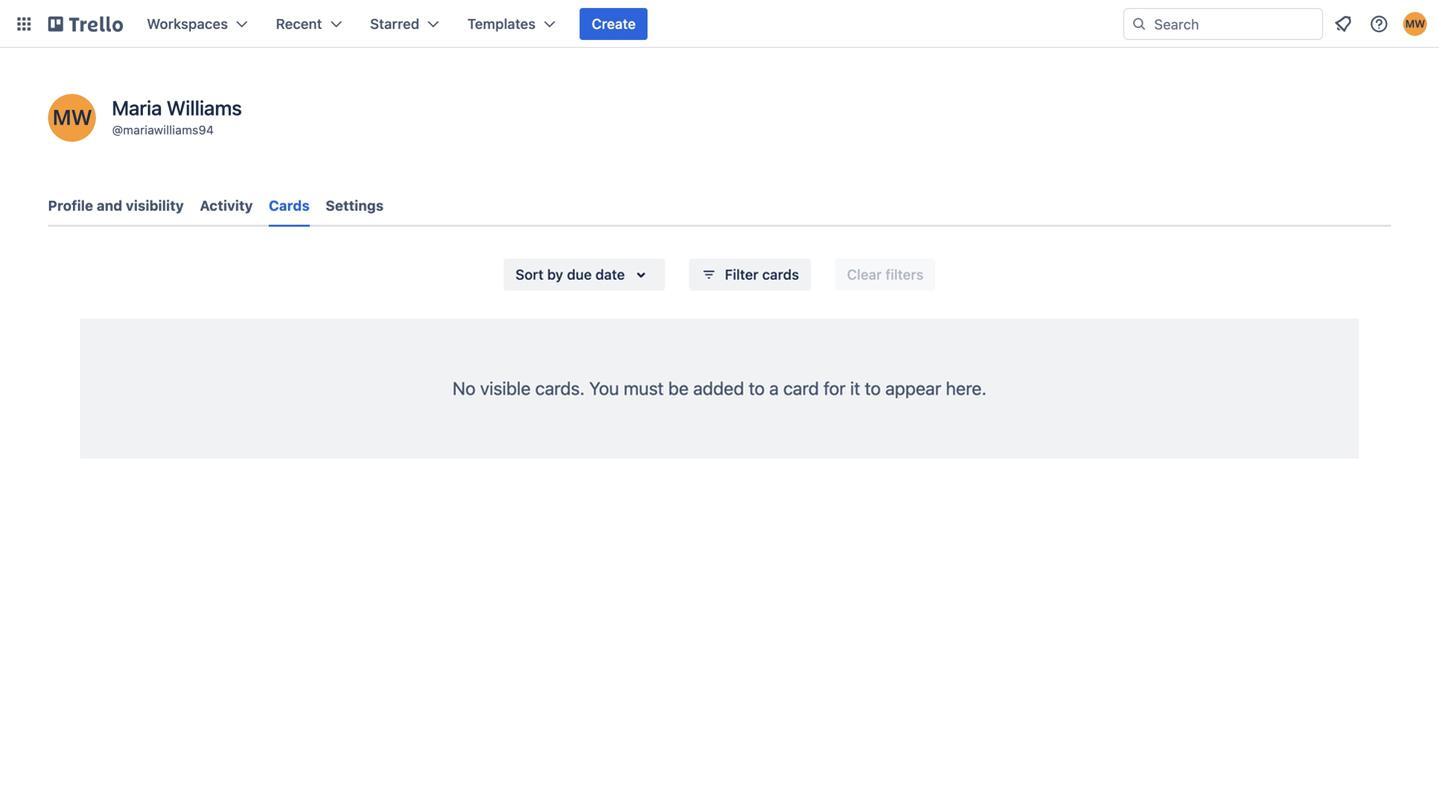 Task type: vqa. For each thing, say whether or not it's contained in the screenshot.
YOUR BOARDS WITH 7 ITEMS element
no



Task type: locate. For each thing, give the bounding box(es) containing it.
settings link
[[326, 188, 384, 224]]

clear filters button
[[835, 259, 936, 291]]

due
[[567, 266, 592, 283]]

maria
[[112, 96, 162, 119]]

maria williams (mariawilliams94) image
[[1403, 12, 1427, 36], [48, 94, 96, 142]]

by
[[547, 266, 563, 283]]

1 vertical spatial maria williams (mariawilliams94) image
[[48, 94, 96, 142]]

clear filters
[[847, 266, 924, 283]]

0 notifications image
[[1331, 12, 1355, 36]]

cards.
[[535, 378, 585, 399]]

it
[[850, 378, 860, 399]]

templates
[[468, 15, 536, 32]]

starred
[[370, 15, 420, 32]]

workspaces
[[147, 15, 228, 32]]

visible
[[480, 378, 531, 399]]

maria williams (mariawilliams94) image right the open information menu icon
[[1403, 12, 1427, 36]]

templates button
[[456, 8, 568, 40]]

sort
[[516, 266, 544, 283]]

0 horizontal spatial to
[[749, 378, 765, 399]]

maria williams (mariawilliams94) image left @
[[48, 94, 96, 142]]

for
[[824, 378, 846, 399]]

@
[[112, 123, 123, 137]]

added
[[693, 378, 744, 399]]

cards
[[762, 266, 799, 283]]

no
[[453, 378, 476, 399]]

card
[[784, 378, 819, 399]]

to
[[749, 378, 765, 399], [865, 378, 881, 399]]

settings
[[326, 197, 384, 214]]

1 horizontal spatial maria williams (mariawilliams94) image
[[1403, 12, 1427, 36]]

activity
[[200, 197, 253, 214]]

sort by due date
[[516, 266, 625, 283]]

cards link
[[269, 188, 310, 227]]

and
[[97, 197, 122, 214]]

cards
[[269, 197, 310, 214]]

switch to… image
[[14, 14, 34, 34]]

1 horizontal spatial to
[[865, 378, 881, 399]]

to right "it"
[[865, 378, 881, 399]]

filter
[[725, 266, 759, 283]]

activity link
[[200, 188, 253, 224]]

a
[[770, 378, 779, 399]]

search image
[[1132, 16, 1148, 32]]

to left a
[[749, 378, 765, 399]]

1 to from the left
[[749, 378, 765, 399]]

appear
[[886, 378, 942, 399]]

0 horizontal spatial maria williams (mariawilliams94) image
[[48, 94, 96, 142]]

filters
[[886, 266, 924, 283]]

open information menu image
[[1369, 14, 1389, 34]]

here.
[[946, 378, 987, 399]]



Task type: describe. For each thing, give the bounding box(es) containing it.
0 vertical spatial maria williams (mariawilliams94) image
[[1403, 12, 1427, 36]]

mariawilliams94
[[123, 123, 214, 137]]

2 to from the left
[[865, 378, 881, 399]]

be
[[668, 378, 689, 399]]

clear
[[847, 266, 882, 283]]

starred button
[[358, 8, 452, 40]]

back to home image
[[48, 8, 123, 40]]

filter cards button
[[689, 259, 811, 291]]

create
[[592, 15, 636, 32]]

filter cards
[[725, 266, 799, 283]]

must
[[624, 378, 664, 399]]

profile and visibility link
[[48, 188, 184, 224]]

date
[[596, 266, 625, 283]]

workspaces button
[[135, 8, 260, 40]]

recent
[[276, 15, 322, 32]]

recent button
[[264, 8, 354, 40]]

maria williams @ mariawilliams94
[[112, 96, 242, 137]]

visibility
[[126, 197, 184, 214]]

sort by due date button
[[504, 259, 665, 291]]

no visible cards. you must be added to a card for it to appear here.
[[453, 378, 987, 399]]

profile and visibility
[[48, 197, 184, 214]]

create button
[[580, 8, 648, 40]]

profile
[[48, 197, 93, 214]]

Search field
[[1148, 9, 1322, 39]]

primary element
[[0, 0, 1439, 48]]

williams
[[167, 96, 242, 119]]

you
[[589, 378, 619, 399]]



